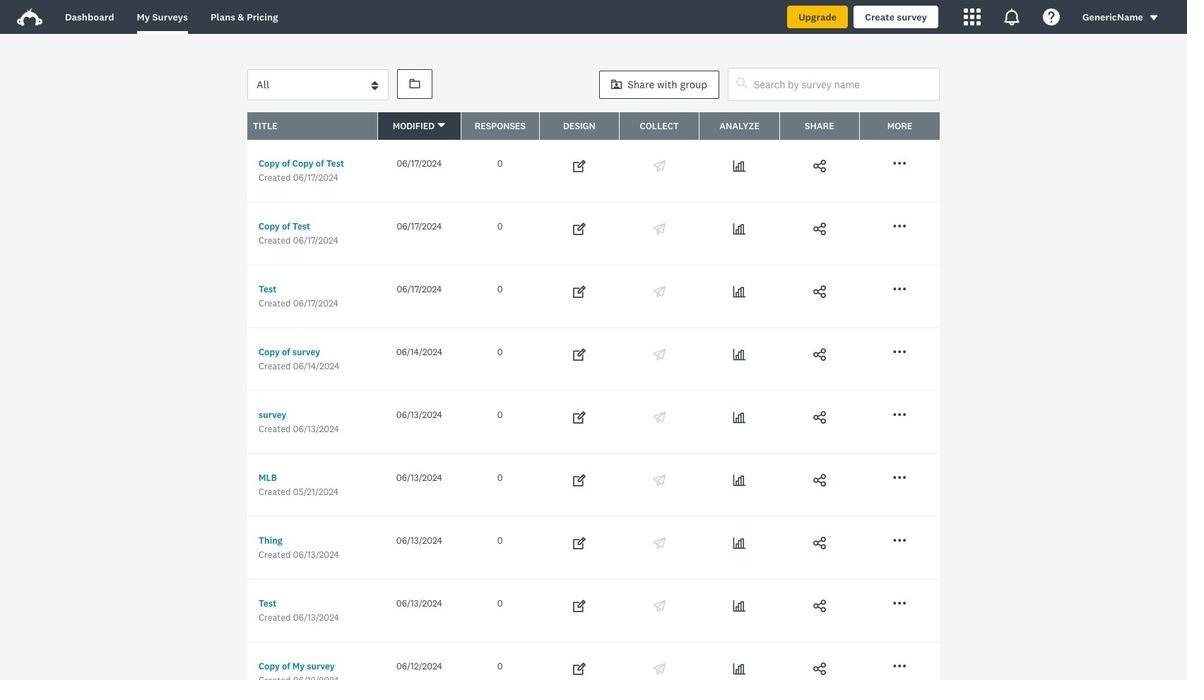 Task type: locate. For each thing, give the bounding box(es) containing it.
2 products icon image from the left
[[1003, 8, 1020, 25]]

dropdown arrow image
[[1149, 13, 1159, 23]]

None text field
[[728, 68, 940, 101]]

0 horizontal spatial products icon image
[[964, 8, 981, 25]]

help icon image
[[1043, 8, 1060, 25]]

products icon image
[[964, 8, 981, 25], [1003, 8, 1020, 25]]

1 horizontal spatial products icon image
[[1003, 8, 1020, 25]]

1 products icon image from the left
[[964, 8, 981, 25]]



Task type: describe. For each thing, give the bounding box(es) containing it.
surveymonkey logo image
[[17, 8, 42, 26]]



Task type: vqa. For each thing, say whether or not it's contained in the screenshot.
PRODUCTS ICON to the right
yes



